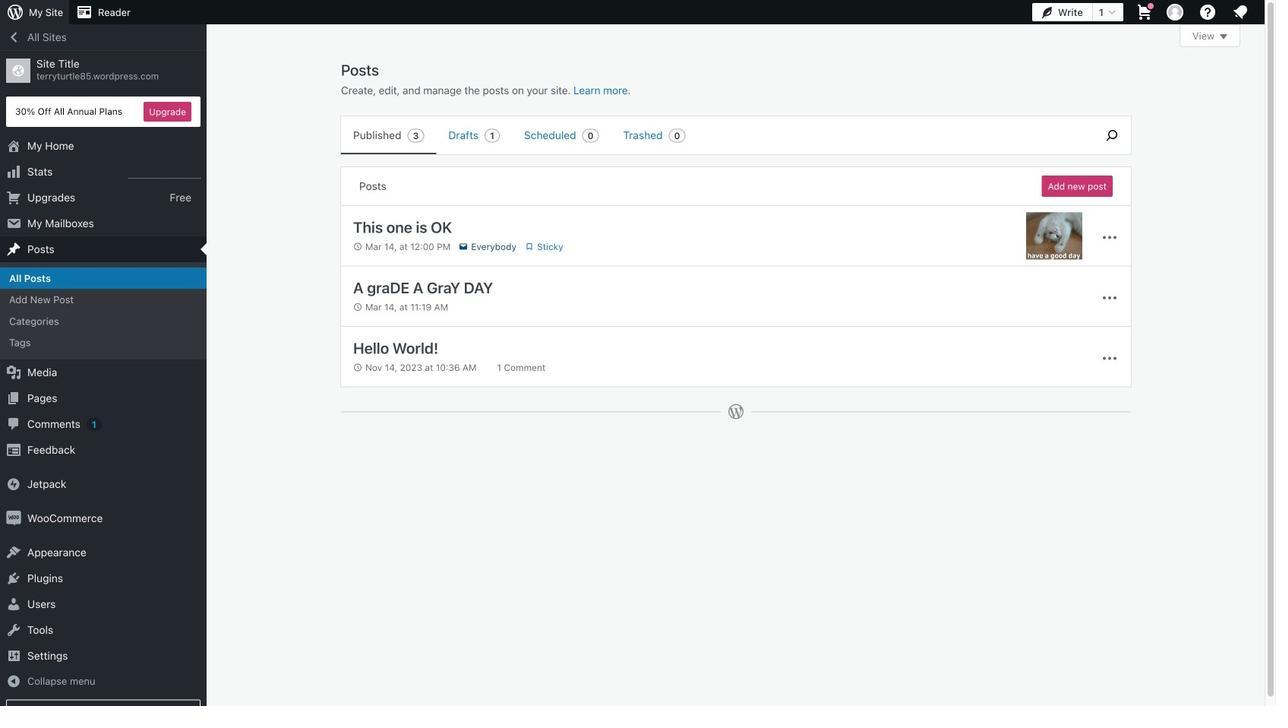 Task type: locate. For each thing, give the bounding box(es) containing it.
1 vertical spatial img image
[[6, 511, 21, 526]]

0 vertical spatial img image
[[6, 476, 21, 492]]

None search field
[[1094, 116, 1132, 154]]

my shopping cart image
[[1136, 3, 1154, 21]]

1 vertical spatial toggle menu image
[[1101, 289, 1119, 307]]

2 img image from the top
[[6, 511, 21, 526]]

main content
[[340, 24, 1241, 435]]

my profile image
[[1167, 4, 1184, 21]]

toggle menu image
[[1101, 228, 1119, 246], [1101, 289, 1119, 307]]

0 vertical spatial toggle menu image
[[1101, 228, 1119, 246]]

img image
[[6, 476, 21, 492], [6, 511, 21, 526]]

manage your notifications image
[[1232, 3, 1250, 21]]

menu
[[341, 116, 1086, 154]]

closed image
[[1221, 34, 1228, 40]]

2 toggle menu image from the top
[[1101, 289, 1119, 307]]



Task type: describe. For each thing, give the bounding box(es) containing it.
help image
[[1199, 3, 1218, 21]]

1 img image from the top
[[6, 476, 21, 492]]

highest hourly views 0 image
[[128, 169, 201, 179]]

toggle menu image
[[1101, 349, 1119, 367]]

open search image
[[1094, 126, 1132, 144]]

1 toggle menu image from the top
[[1101, 228, 1119, 246]]



Task type: vqa. For each thing, say whether or not it's contained in the screenshot.
menu
yes



